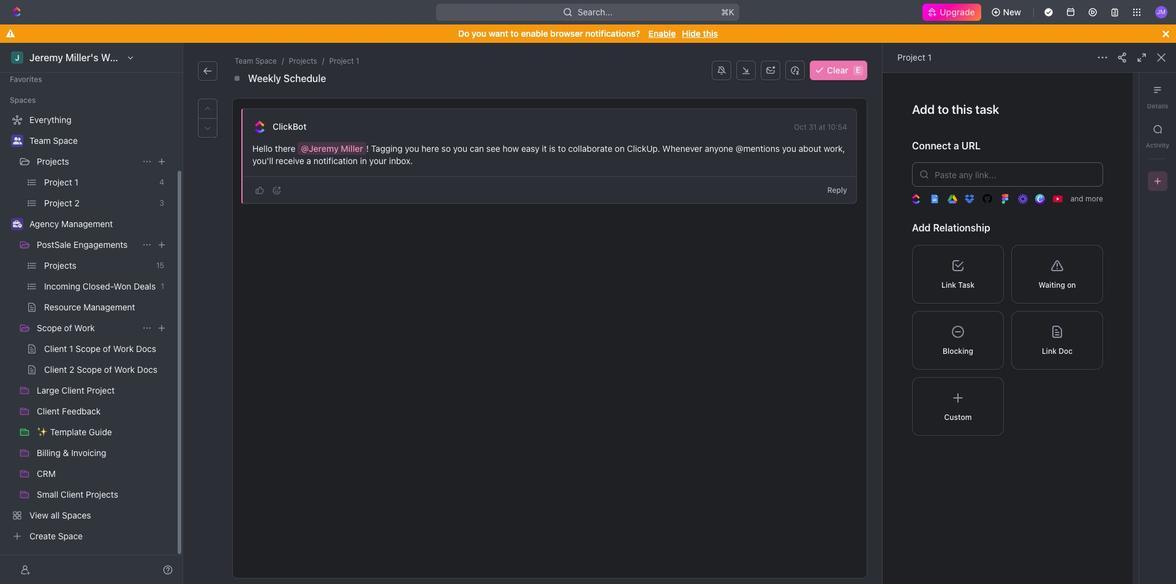 Task type: vqa. For each thing, say whether or not it's contained in the screenshot.
2nd enter from the bottom of the dialog containing Who has access to this Goal?
no



Task type: locate. For each thing, give the bounding box(es) containing it.
jm button
[[1152, 2, 1172, 22]]

1 vertical spatial 2
[[69, 365, 74, 375]]

project 1
[[898, 52, 932, 63], [44, 177, 78, 188]]

1 horizontal spatial spaces
[[62, 511, 91, 521]]

0 vertical spatial on
[[615, 143, 625, 154]]

project 1 inside project 1 link
[[44, 177, 78, 188]]

scope inside client 1 scope of work docs link
[[76, 344, 101, 354]]

1 vertical spatial space
[[53, 135, 78, 146]]

1 horizontal spatial project 1 link
[[327, 55, 362, 67]]

billing & invoicing link
[[37, 444, 169, 463]]

client 1 scope of work docs
[[44, 344, 156, 354]]

weekly
[[248, 73, 281, 84]]

0 vertical spatial project 1
[[898, 52, 932, 63]]

2
[[75, 198, 80, 208], [69, 365, 74, 375]]

link inside dropdown button
[[1043, 347, 1057, 356]]

space down the view all spaces
[[58, 531, 83, 542]]

1 / from the left
[[282, 56, 284, 66]]

work down resource management
[[74, 323, 95, 333]]

2 vertical spatial to
[[558, 143, 566, 154]]

project 2
[[44, 198, 80, 208]]

0 horizontal spatial project 1
[[44, 177, 78, 188]]

you'll
[[253, 156, 273, 166]]

0 vertical spatial add
[[913, 102, 936, 116]]

management
[[61, 219, 113, 229], [84, 302, 135, 313]]

/ up weekly schedule
[[282, 56, 284, 66]]

to right want at the left of the page
[[511, 28, 519, 39]]

at
[[819, 123, 826, 132]]

1 vertical spatial project 1
[[44, 177, 78, 188]]

add
[[913, 102, 936, 116], [913, 223, 931, 234]]

agency management link
[[29, 215, 169, 234]]

0 horizontal spatial this
[[703, 28, 718, 39]]

of down the resource in the left bottom of the page
[[64, 323, 72, 333]]

client down large
[[37, 406, 60, 417]]

on left clickup.
[[615, 143, 625, 154]]

projects link
[[287, 55, 320, 67], [37, 152, 137, 172], [44, 256, 151, 276]]

view all spaces
[[29, 511, 91, 521]]

browser
[[551, 28, 584, 39]]

add for add relationship
[[913, 223, 931, 234]]

0 horizontal spatial team
[[29, 135, 51, 146]]

0 horizontal spatial on
[[615, 143, 625, 154]]

projects up incoming
[[44, 261, 77, 271]]

work inside client 2 scope of work docs link
[[114, 365, 135, 375]]

create
[[29, 531, 56, 542]]

1 vertical spatial on
[[1068, 281, 1077, 290]]

deals
[[134, 281, 156, 292]]

1 vertical spatial this
[[952, 102, 973, 116]]

a left url on the right
[[954, 140, 960, 151]]

1 horizontal spatial a
[[954, 140, 960, 151]]

scope of work link
[[37, 319, 137, 338]]

work inside client 1 scope of work docs link
[[113, 344, 134, 354]]

large client project link
[[37, 381, 169, 401]]

a
[[954, 140, 960, 151], [307, 156, 311, 166]]

management down incoming closed-won deals 1
[[84, 302, 135, 313]]

clickbot
[[273, 121, 307, 132]]

link left doc
[[1043, 347, 1057, 356]]

client inside client 1 scope of work docs link
[[44, 344, 67, 354]]

0 vertical spatial link
[[942, 281, 957, 290]]

project 2 link
[[44, 194, 155, 213]]

tree containing everything
[[5, 110, 172, 547]]

team for team space
[[29, 135, 51, 146]]

tree
[[5, 110, 172, 547]]

2 vertical spatial work
[[114, 365, 135, 375]]

work down client 1 scope of work docs link at the left bottom
[[114, 365, 135, 375]]

1
[[928, 52, 932, 63], [356, 56, 360, 66], [75, 177, 78, 188], [161, 282, 164, 291], [69, 344, 73, 354]]

1 vertical spatial work
[[113, 344, 134, 354]]

link task button
[[913, 245, 1005, 304]]

0 vertical spatial 2
[[75, 198, 80, 208]]

@jeremy
[[301, 143, 339, 154]]

add up connect
[[913, 102, 936, 116]]

project 1 link up project 2 link
[[44, 173, 155, 192]]

client for 1
[[44, 344, 67, 354]]

1 horizontal spatial team
[[235, 56, 253, 66]]

agency management
[[29, 219, 113, 229]]

1 vertical spatial to
[[938, 102, 950, 116]]

2 up large client project
[[69, 365, 74, 375]]

client inside client feedback link
[[37, 406, 60, 417]]

client feedback
[[37, 406, 101, 417]]

1 horizontal spatial to
[[558, 143, 566, 154]]

docs up client 2 scope of work docs link
[[136, 344, 156, 354]]

resource management link
[[44, 298, 169, 318]]

this left task
[[952, 102, 973, 116]]

1 vertical spatial add
[[913, 223, 931, 234]]

on right waiting
[[1068, 281, 1077, 290]]

project 1 down the upgrade link
[[898, 52, 932, 63]]

postsale engagements link
[[37, 235, 137, 255]]

client down scope of work
[[44, 344, 67, 354]]

0 vertical spatial this
[[703, 28, 718, 39]]

2 vertical spatial of
[[104, 365, 112, 375]]

2 add from the top
[[913, 223, 931, 234]]

clear
[[828, 65, 849, 75]]

management up postsale engagements link
[[61, 219, 113, 229]]

team
[[235, 56, 253, 66], [29, 135, 51, 146]]

docs down client 1 scope of work docs link at the left bottom
[[137, 365, 158, 375]]

of up client 2 scope of work docs link
[[103, 344, 111, 354]]

incoming closed-won deals link
[[44, 277, 156, 297]]

enable
[[649, 28, 676, 39]]

add left relationship
[[913, 223, 931, 234]]

to right is
[[558, 143, 566, 154]]

scope down the resource in the left bottom of the page
[[37, 323, 62, 333]]

large
[[37, 386, 59, 396]]

1 vertical spatial team
[[29, 135, 51, 146]]

1 vertical spatial docs
[[137, 365, 158, 375]]

on inside ! tagging you here so you can see how easy it is to collaborate on clickup. whenever anyone @mentions you about work, you'll receive a notification in your inbox.
[[615, 143, 625, 154]]

invoicing
[[71, 448, 106, 459]]

2 up agency management
[[75, 198, 80, 208]]

2 vertical spatial scope
[[77, 365, 102, 375]]

0 horizontal spatial a
[[307, 156, 311, 166]]

client up the view all spaces
[[61, 490, 84, 500]]

management inside 'link'
[[61, 219, 113, 229]]

team space link up weekly
[[232, 55, 279, 67]]

0 vertical spatial a
[[954, 140, 960, 151]]

doc
[[1059, 347, 1073, 356]]

a inside section
[[954, 140, 960, 151]]

team right user group image
[[29, 135, 51, 146]]

0 vertical spatial team space link
[[232, 55, 279, 67]]

2 horizontal spatial project 1 link
[[898, 52, 932, 63]]

spaces down small client projects
[[62, 511, 91, 521]]

of for 2
[[104, 365, 112, 375]]

team space link down everything link
[[29, 131, 169, 151]]

spaces down favorites 'button'
[[10, 96, 36, 105]]

projects link down team space
[[37, 152, 137, 172]]

a down hello there @jeremy miller
[[307, 156, 311, 166]]

space down everything
[[53, 135, 78, 146]]

1 vertical spatial projects link
[[37, 152, 137, 172]]

2 vertical spatial projects link
[[44, 256, 151, 276]]

scope inside client 2 scope of work docs link
[[77, 365, 102, 375]]

scope inside 'scope of work' link
[[37, 323, 62, 333]]

project 1 up project 2
[[44, 177, 78, 188]]

0 horizontal spatial spaces
[[10, 96, 36, 105]]

client up large
[[44, 365, 67, 375]]

client up client feedback
[[62, 386, 84, 396]]

search...
[[578, 7, 613, 17]]

1 vertical spatial scope
[[76, 344, 101, 354]]

here
[[422, 143, 439, 154]]

1 horizontal spatial on
[[1068, 281, 1077, 290]]

0 vertical spatial spaces
[[10, 96, 36, 105]]

2 horizontal spatial to
[[938, 102, 950, 116]]

to up connect a url
[[938, 102, 950, 116]]

1 inside incoming closed-won deals 1
[[161, 282, 164, 291]]

scope down 'scope of work' link
[[76, 344, 101, 354]]

1 horizontal spatial /
[[322, 56, 325, 66]]

this
[[703, 28, 718, 39], [952, 102, 973, 116]]

relationship
[[934, 223, 991, 234]]

new
[[1004, 7, 1022, 17]]

1 add from the top
[[913, 102, 936, 116]]

you left about
[[783, 143, 797, 154]]

link left 'task'
[[942, 281, 957, 290]]

0 vertical spatial scope
[[37, 323, 62, 333]]

billing & invoicing
[[37, 448, 106, 459]]

1 horizontal spatial this
[[952, 102, 973, 116]]

1 vertical spatial of
[[103, 344, 111, 354]]

/ up schedule
[[322, 56, 325, 66]]

0 vertical spatial to
[[511, 28, 519, 39]]

hello there @jeremy miller
[[253, 143, 363, 154]]

how
[[503, 143, 519, 154]]

is
[[550, 143, 556, 154]]

projects up schedule
[[289, 56, 317, 66]]

tree inside sidebar "navigation"
[[5, 110, 172, 547]]

1 horizontal spatial team space link
[[232, 55, 279, 67]]

! tagging you here so you can see how easy it is to collaborate on clickup. whenever anyone @mentions you about work, you'll receive a notification in your inbox.
[[253, 143, 848, 166]]

0 vertical spatial team
[[235, 56, 253, 66]]

notification
[[314, 156, 358, 166]]

0 vertical spatial management
[[61, 219, 113, 229]]

postsale engagements
[[37, 240, 128, 250]]

docs for client 2 scope of work docs
[[137, 365, 158, 375]]

of
[[64, 323, 72, 333], [103, 344, 111, 354], [104, 365, 112, 375]]

receive
[[276, 156, 304, 166]]

can
[[470, 143, 484, 154]]

work up client 2 scope of work docs link
[[113, 344, 134, 354]]

0 vertical spatial space
[[255, 56, 277, 66]]

docs
[[136, 344, 156, 354], [137, 365, 158, 375]]

team up weekly
[[235, 56, 253, 66]]

project 1 link down the upgrade link
[[898, 52, 932, 63]]

@jeremy miller button
[[298, 142, 367, 155]]

work
[[74, 323, 95, 333], [113, 344, 134, 354], [114, 365, 135, 375]]

to
[[511, 28, 519, 39], [938, 102, 950, 116], [558, 143, 566, 154]]

projects link up schedule
[[287, 55, 320, 67]]

work inside 'scope of work' link
[[74, 323, 95, 333]]

incoming
[[44, 281, 80, 292]]

spaces inside view all spaces link
[[62, 511, 91, 521]]

task sidebar content section
[[883, 73, 1140, 585]]

on
[[615, 143, 625, 154], [1068, 281, 1077, 290]]

e
[[857, 66, 861, 75]]

0 horizontal spatial /
[[282, 56, 284, 66]]

scope down client 1 scope of work docs on the left bottom of page
[[77, 365, 102, 375]]

team inside tree
[[29, 135, 51, 146]]

1 vertical spatial management
[[84, 302, 135, 313]]

client inside client 2 scope of work docs link
[[44, 365, 67, 375]]

jm
[[1158, 8, 1167, 15]]

of down client 1 scope of work docs link at the left bottom
[[104, 365, 112, 375]]

1 horizontal spatial project 1
[[898, 52, 932, 63]]

clickbot button
[[272, 121, 307, 132]]

upgrade link
[[923, 4, 982, 21]]

weekly schedule link
[[246, 71, 329, 86]]

collaborate
[[569, 143, 613, 154]]

project 1 link up weekly schedule link
[[327, 55, 362, 67]]

0 vertical spatial docs
[[136, 344, 156, 354]]

business time image
[[13, 221, 22, 228]]

1 vertical spatial spaces
[[62, 511, 91, 521]]

0 horizontal spatial link
[[942, 281, 957, 290]]

project 1 link
[[898, 52, 932, 63], [327, 55, 362, 67], [44, 173, 155, 192]]

0 vertical spatial work
[[74, 323, 95, 333]]

blocking button
[[913, 311, 1005, 370]]

this right hide
[[703, 28, 718, 39]]

see
[[487, 143, 501, 154]]

link inside dropdown button
[[942, 281, 957, 290]]

jeremy miller's workspace
[[29, 52, 152, 63]]

!
[[367, 143, 369, 154]]

space up weekly
[[255, 56, 277, 66]]

0 horizontal spatial team space link
[[29, 131, 169, 151]]

work for 1
[[113, 344, 134, 354]]

1 vertical spatial a
[[307, 156, 311, 166]]

projects link up 'closed-'
[[44, 256, 151, 276]]

team for team space / projects / project 1
[[235, 56, 253, 66]]

link for link doc
[[1043, 347, 1057, 356]]

15
[[156, 261, 164, 270]]

2 vertical spatial space
[[58, 531, 83, 542]]

client feedback link
[[37, 402, 169, 422]]

1 horizontal spatial link
[[1043, 347, 1057, 356]]

feedback
[[62, 406, 101, 417]]

schedule
[[284, 73, 326, 84]]

1 vertical spatial link
[[1043, 347, 1057, 356]]

0 vertical spatial of
[[64, 323, 72, 333]]

10:54
[[828, 123, 848, 132]]

large client project
[[37, 386, 115, 396]]



Task type: describe. For each thing, give the bounding box(es) containing it.
create space link
[[5, 527, 169, 547]]

everything
[[29, 115, 72, 125]]

add for add to this task
[[913, 102, 936, 116]]

work for 2
[[114, 365, 135, 375]]

so
[[442, 143, 451, 154]]

blocking
[[943, 347, 974, 356]]

task
[[959, 281, 975, 290]]

you up inbox. in the left top of the page
[[405, 143, 419, 154]]

link doc
[[1043, 347, 1073, 356]]

add relationship
[[913, 223, 991, 234]]

view
[[29, 511, 49, 521]]

2 for project
[[75, 198, 80, 208]]

oct
[[795, 123, 807, 132]]

notifications?
[[586, 28, 641, 39]]

billing
[[37, 448, 61, 459]]

miller's
[[66, 52, 99, 63]]

space for team space
[[53, 135, 78, 146]]

you right "do"
[[472, 28, 487, 39]]

scope of work
[[37, 323, 95, 333]]

activity
[[1147, 142, 1170, 149]]

small
[[37, 490, 58, 500]]

client for feedback
[[37, 406, 60, 417]]

projects down team space
[[37, 156, 69, 167]]

task sidebar navigation tab list
[[1145, 80, 1172, 191]]

it
[[542, 143, 547, 154]]

3
[[160, 199, 164, 208]]

sidebar navigation
[[0, 43, 186, 585]]

2 / from the left
[[322, 56, 325, 66]]

connect
[[913, 140, 952, 151]]

✨ template guide
[[37, 427, 112, 438]]

client inside the large client project link
[[62, 386, 84, 396]]

a inside ! tagging you here so you can see how easy it is to collaborate on clickup. whenever anyone @mentions you about work, you'll receive a notification in your inbox.
[[307, 156, 311, 166]]

whenever
[[663, 143, 703, 154]]

add to this task
[[913, 102, 1000, 116]]

to inside the task sidebar content section
[[938, 102, 950, 116]]

closed-
[[83, 281, 114, 292]]

everything link
[[5, 110, 169, 130]]

of for 1
[[103, 344, 111, 354]]

management for agency management
[[61, 219, 113, 229]]

won
[[114, 281, 131, 292]]

0 horizontal spatial to
[[511, 28, 519, 39]]

in
[[360, 156, 367, 166]]

31
[[809, 123, 817, 132]]

agency
[[29, 219, 59, 229]]

oct 31 at 10:54
[[795, 123, 848, 132]]

small client projects link
[[37, 486, 169, 505]]

favorites button
[[5, 72, 47, 87]]

and more
[[1071, 195, 1104, 204]]

link doc button
[[1012, 311, 1104, 370]]

reply button
[[823, 183, 853, 198]]

projects down crm link in the bottom of the page
[[86, 490, 118, 500]]

1 vertical spatial team space link
[[29, 131, 169, 151]]

team space / projects / project 1
[[235, 56, 360, 66]]

to inside ! tagging you here so you can see how easy it is to collaborate on clickup. whenever anyone @mentions you about work, you'll receive a notification in your inbox.
[[558, 143, 566, 154]]

and
[[1071, 195, 1084, 204]]

management for resource management
[[84, 302, 135, 313]]

reply
[[828, 186, 848, 195]]

miller
[[341, 143, 363, 154]]

docs for client 1 scope of work docs
[[136, 344, 156, 354]]

template
[[50, 427, 86, 438]]

space for create space
[[58, 531, 83, 542]]

user group image
[[13, 137, 22, 145]]

client 1 scope of work docs link
[[44, 340, 169, 359]]

waiting
[[1039, 281, 1066, 290]]

4
[[160, 178, 164, 187]]

engagements
[[74, 240, 128, 250]]

scope for 2
[[77, 365, 102, 375]]

task
[[976, 102, 1000, 116]]

0 vertical spatial projects link
[[287, 55, 320, 67]]

workspace
[[101, 52, 152, 63]]

new button
[[987, 2, 1029, 22]]

Paste any link... text field
[[913, 163, 1104, 187]]

space for team space / projects / project 1
[[255, 56, 277, 66]]

scope for 1
[[76, 344, 101, 354]]

more
[[1086, 195, 1104, 204]]

work,
[[824, 143, 846, 154]]

hello
[[253, 143, 273, 154]]

you right so
[[453, 143, 468, 154]]

waiting on
[[1039, 281, 1077, 290]]

url
[[962, 140, 981, 151]]

incoming closed-won deals 1
[[44, 281, 164, 292]]

custom
[[945, 413, 972, 422]]

link task
[[942, 281, 975, 290]]

client inside small client projects link
[[61, 490, 84, 500]]

2 for client
[[69, 365, 74, 375]]

crm link
[[37, 465, 169, 484]]

there
[[275, 143, 296, 154]]

anyone
[[705, 143, 734, 154]]

all
[[51, 511, 60, 521]]

jeremy miller's workspace, , element
[[11, 51, 23, 64]]

link for link task
[[942, 281, 957, 290]]

weekly schedule
[[248, 73, 326, 84]]

this inside the task sidebar content section
[[952, 102, 973, 116]]

resource management
[[44, 302, 135, 313]]

team space
[[29, 135, 78, 146]]

client 2 scope of work docs link
[[44, 360, 169, 380]]

client for 2
[[44, 365, 67, 375]]

connect a url
[[913, 140, 981, 151]]

want
[[489, 28, 509, 39]]

inbox.
[[389, 156, 413, 166]]

waiting on button
[[1012, 245, 1104, 304]]

guide
[[89, 427, 112, 438]]

0 horizontal spatial project 1 link
[[44, 173, 155, 192]]

✨ template guide link
[[37, 423, 169, 443]]

on inside dropdown button
[[1068, 281, 1077, 290]]

hide
[[682, 28, 701, 39]]

✨
[[37, 427, 48, 438]]

tagging
[[371, 143, 403, 154]]

@mentions
[[736, 143, 780, 154]]

easy
[[522, 143, 540, 154]]



